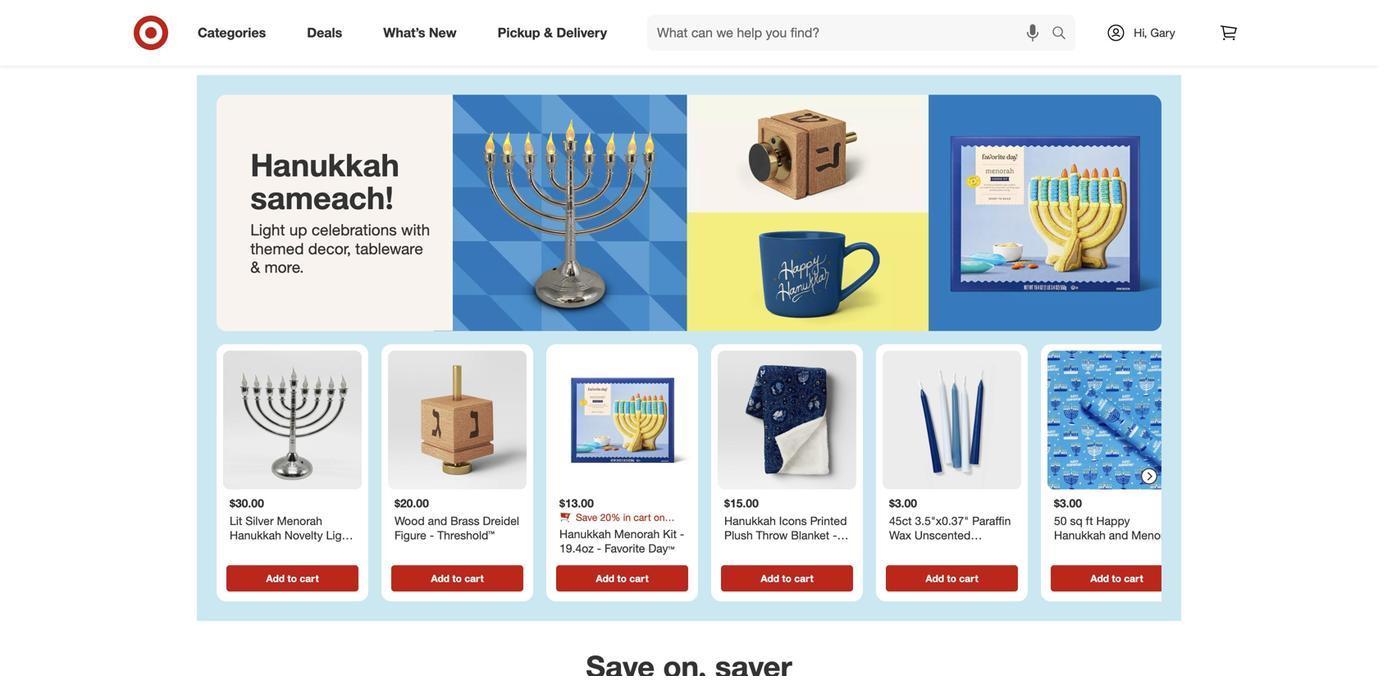 Task type: locate. For each thing, give the bounding box(es) containing it.
new
[[429, 25, 457, 41]]

add to cart button for lit silver menorah hanukkah novelty light yellow - spritz™ image
[[227, 565, 359, 592]]

deals link
[[293, 15, 363, 51]]

menorah right silver
[[277, 514, 323, 528]]

hi,
[[1134, 25, 1148, 40]]

1 horizontal spatial spritz™
[[1114, 542, 1151, 557]]

favorite inside hanukkah menorah kit - 19.4oz - favorite day™
[[605, 541, 645, 555]]

1 vertical spatial favorite
[[605, 541, 645, 555]]

add to cart for wood and brass dreidel figure - threshold™ image
[[431, 572, 484, 585]]

45ct 3.5"x0.37" paraffin wax unscented hanukkah taper candle - spritz™ image
[[883, 351, 1022, 489]]

in
[[623, 511, 631, 523]]

light right novelty on the bottom left of the page
[[326, 528, 352, 542]]

$3.00
[[890, 496, 918, 510], [1055, 496, 1083, 510]]

1 horizontal spatial $3.00
[[1055, 496, 1083, 510]]

2 $3.00 from the left
[[1055, 496, 1083, 510]]

hanukkah
[[250, 146, 400, 184], [725, 514, 776, 528], [560, 527, 611, 541], [230, 528, 281, 542], [1055, 528, 1106, 542]]

0 horizontal spatial $3.00
[[890, 496, 918, 510]]

cart
[[785, 13, 804, 25], [946, 13, 966, 25], [1108, 13, 1127, 25], [634, 511, 651, 523], [300, 572, 319, 585], [465, 572, 484, 585], [630, 572, 649, 585], [795, 572, 814, 585], [960, 572, 979, 585], [1125, 572, 1144, 585]]

threshold™
[[437, 528, 495, 542], [725, 542, 782, 557]]

$3.00 inside $3.00 50 sq ft happy hanukkah and menorah gift wrap - spritz™
[[1055, 496, 1083, 510]]

carousel region
[[197, 0, 1182, 75]]

& inside hanukkah sameach! light up celebrations with themed decor, tableware & more.
[[250, 258, 260, 277]]

$30.00
[[230, 496, 264, 510]]

favorite inside save 20% in cart on favorite day gingerbread
[[560, 523, 594, 536]]

menorah inside $3.00 50 sq ft happy hanukkah and menorah gift wrap - spritz™
[[1132, 528, 1177, 542]]

threshold™ inside $15.00 hanukkah icons printed plush throw blanket - threshold™
[[725, 542, 782, 557]]

categories link
[[184, 15, 287, 51]]

favorite down gingerbread
[[605, 541, 645, 555]]

what's
[[383, 25, 425, 41]]

0 horizontal spatial &
[[250, 258, 260, 277]]

celebrations
[[312, 220, 397, 239]]

add to cart button for hanukkah icons printed plush throw blanket - threshold™
[[721, 565, 854, 592]]

pickup & delivery link
[[484, 15, 628, 51]]

$3.00 50 sq ft happy hanukkah and menorah gift wrap - spritz™
[[1055, 496, 1177, 557]]

pickup
[[498, 25, 540, 41]]

$15.00
[[725, 496, 759, 510]]

hanukkah inside "$30.00 lit silver menorah hanukkah novelty light yellow - spritz™"
[[230, 528, 281, 542]]

on
[[654, 511, 665, 523]]

spritz™ down silver
[[273, 542, 310, 557]]

hi, gary
[[1134, 25, 1176, 40]]

gingerbread
[[617, 523, 670, 536]]

& left more.
[[250, 258, 260, 277]]

- right yellow
[[265, 542, 270, 557]]

to for hanukkah icons printed plush throw blanket - threshold™
[[782, 572, 792, 585]]

1 horizontal spatial light
[[326, 528, 352, 542]]

0 horizontal spatial spritz™
[[273, 542, 310, 557]]

spritz™ down happy
[[1114, 542, 1151, 557]]

1 horizontal spatial and
[[1109, 528, 1129, 542]]

2 spritz™ from the left
[[1114, 542, 1151, 557]]

hanukkah menorah kit - 19.4oz - favorite day™
[[560, 527, 685, 555]]

silver
[[246, 514, 274, 528]]

- inside $20.00 wood and brass dreidel figure - threshold™
[[430, 528, 434, 542]]

add
[[751, 13, 770, 25], [913, 13, 932, 25], [1075, 13, 1093, 25], [266, 572, 285, 585], [431, 572, 450, 585], [596, 572, 615, 585], [761, 572, 780, 585], [926, 572, 945, 585], [1091, 572, 1110, 585]]

and inside $3.00 50 sq ft happy hanukkah and menorah gift wrap - spritz™
[[1109, 528, 1129, 542]]

light inside hanukkah sameach! light up celebrations with themed decor, tableware & more.
[[250, 220, 285, 239]]

1 horizontal spatial menorah
[[615, 527, 660, 541]]

add for 50 sq ft happy hanukkah and menorah gift wrap - spritz™ image
[[1091, 572, 1110, 585]]

add to cart button
[[712, 6, 844, 32], [873, 6, 1005, 32], [1035, 6, 1167, 32], [227, 565, 359, 592], [391, 565, 524, 592], [556, 565, 689, 592], [721, 565, 854, 592], [886, 565, 1018, 592], [1051, 565, 1183, 592]]

-
[[680, 527, 685, 541], [430, 528, 434, 542], [833, 528, 838, 542], [597, 541, 602, 555], [265, 542, 270, 557], [1106, 542, 1111, 557]]

and right ft
[[1109, 528, 1129, 542]]

add to cart button for 50 sq ft happy hanukkah and menorah gift wrap - spritz™ image
[[1051, 565, 1183, 592]]

0 horizontal spatial menorah
[[277, 514, 323, 528]]

- right blanket
[[833, 528, 838, 542]]

$13.00
[[560, 496, 594, 510]]

0 vertical spatial light
[[250, 220, 285, 239]]

hanukkah menorah kit - 19.4oz - favorite day™ image
[[553, 351, 692, 489]]

1 $3.00 from the left
[[890, 496, 918, 510]]

1 vertical spatial &
[[250, 258, 260, 277]]

cart inside save 20% in cart on favorite day gingerbread
[[634, 511, 651, 523]]

add for wood and brass dreidel figure - threshold™ image
[[431, 572, 450, 585]]

save 20% in cart on favorite day gingerbread
[[560, 511, 670, 536]]

0 horizontal spatial favorite
[[560, 523, 594, 536]]

0 horizontal spatial light
[[250, 220, 285, 239]]

1 horizontal spatial threshold™
[[725, 542, 782, 557]]

light
[[250, 220, 285, 239], [326, 528, 352, 542]]

to for lit silver menorah hanukkah novelty light yellow - spritz™ image
[[288, 572, 297, 585]]

1 horizontal spatial favorite
[[605, 541, 645, 555]]

pickup & delivery
[[498, 25, 607, 41]]

light inside "$30.00 lit silver menorah hanukkah novelty light yellow - spritz™"
[[326, 528, 352, 542]]

0 horizontal spatial and
[[428, 514, 447, 528]]

lit silver menorah hanukkah novelty light yellow - spritz™ image
[[223, 351, 362, 489]]

& right pickup
[[544, 25, 553, 41]]

- right wrap
[[1106, 542, 1111, 557]]

and left brass
[[428, 514, 447, 528]]

add to cart
[[751, 13, 804, 25], [913, 13, 966, 25], [1075, 13, 1127, 25], [266, 572, 319, 585], [431, 572, 484, 585], [596, 572, 649, 585], [761, 572, 814, 585], [926, 572, 979, 585], [1091, 572, 1144, 585]]

printed
[[810, 514, 847, 528]]

menorah down in
[[615, 527, 660, 541]]

threshold™ down "$15.00"
[[725, 542, 782, 557]]

favorite up 19.4oz at bottom
[[560, 523, 594, 536]]

& inside pickup & delivery link
[[544, 25, 553, 41]]

&
[[544, 25, 553, 41], [250, 258, 260, 277]]

- right figure
[[430, 528, 434, 542]]

up
[[289, 220, 307, 239]]

2 horizontal spatial menorah
[[1132, 528, 1177, 542]]

1 vertical spatial light
[[326, 528, 352, 542]]

gary
[[1151, 25, 1176, 40]]

1 spritz™ from the left
[[273, 542, 310, 557]]

hanukkah inside hanukkah menorah kit - 19.4oz - favorite day™
[[560, 527, 611, 541]]

$3.00 for $3.00 50 sq ft happy hanukkah and menorah gift wrap - spritz™
[[1055, 496, 1083, 510]]

0 horizontal spatial threshold™
[[437, 528, 495, 542]]

menorah right happy
[[1132, 528, 1177, 542]]

threshold™ right figure
[[437, 528, 495, 542]]

menorah
[[277, 514, 323, 528], [615, 527, 660, 541], [1132, 528, 1177, 542]]

0 vertical spatial &
[[544, 25, 553, 41]]

and
[[428, 514, 447, 528], [1109, 528, 1129, 542]]

favorite
[[560, 523, 594, 536], [605, 541, 645, 555]]

1 horizontal spatial &
[[544, 25, 553, 41]]

0 vertical spatial favorite
[[560, 523, 594, 536]]

day™
[[649, 541, 675, 555]]

add for hanukkah icons printed plush throw blanket - threshold™
[[761, 572, 780, 585]]

hanukkah sameach! light up celebrations with themed decor, tableware & more.
[[250, 146, 430, 277]]

yellow
[[230, 542, 262, 557]]

add to cart for hanukkah icons printed plush throw blanket - threshold™
[[761, 572, 814, 585]]

to
[[773, 13, 782, 25], [934, 13, 944, 25], [1096, 13, 1105, 25], [288, 572, 297, 585], [453, 572, 462, 585], [617, 572, 627, 585], [782, 572, 792, 585], [947, 572, 957, 585], [1112, 572, 1122, 585]]

light left up
[[250, 220, 285, 239]]

wood and brass dreidel figure - threshold™ image
[[388, 351, 527, 489]]

spritz™
[[273, 542, 310, 557], [1114, 542, 1151, 557]]



Task type: describe. For each thing, give the bounding box(es) containing it.
blanket
[[791, 528, 830, 542]]

and inside $20.00 wood and brass dreidel figure - threshold™
[[428, 514, 447, 528]]

hanukkah inside $3.00 50 sq ft happy hanukkah and menorah gift wrap - spritz™
[[1055, 528, 1106, 542]]

20%
[[600, 511, 621, 523]]

save
[[576, 511, 598, 523]]

sq
[[1071, 514, 1083, 528]]

decor,
[[308, 239, 351, 258]]

novelty
[[285, 528, 323, 542]]

menorah inside "$30.00 lit silver menorah hanukkah novelty light yellow - spritz™"
[[277, 514, 323, 528]]

icons
[[779, 514, 807, 528]]

add to cart for lit silver menorah hanukkah novelty light yellow - spritz™ image
[[266, 572, 319, 585]]

deals
[[307, 25, 342, 41]]

tableware
[[355, 239, 423, 258]]

50
[[1055, 514, 1067, 528]]

- right kit
[[680, 527, 685, 541]]

$3.00 for $3.00
[[890, 496, 918, 510]]

$30.00 lit silver menorah hanukkah novelty light yellow - spritz™
[[230, 496, 352, 557]]

lit
[[230, 514, 242, 528]]

- down day
[[597, 541, 602, 555]]

search button
[[1045, 15, 1084, 54]]

with
[[401, 220, 430, 239]]

what's new
[[383, 25, 457, 41]]

menorah inside hanukkah menorah kit - 19.4oz - favorite day™
[[615, 527, 660, 541]]

add to cart button for wood and brass dreidel figure - threshold™ image
[[391, 565, 524, 592]]

search
[[1045, 26, 1084, 42]]

add for hanukkah menorah kit - 19.4oz - favorite day™ image
[[596, 572, 615, 585]]

kit
[[663, 527, 677, 541]]

gift
[[1055, 542, 1073, 557]]

- inside $15.00 hanukkah icons printed plush throw blanket - threshold™
[[833, 528, 838, 542]]

add to cart button for hanukkah menorah kit - 19.4oz - favorite day™ image
[[556, 565, 689, 592]]

spritz™ inside $3.00 50 sq ft happy hanukkah and menorah gift wrap - spritz™
[[1114, 542, 1151, 557]]

throw
[[756, 528, 788, 542]]

day
[[597, 523, 614, 536]]

19.4oz
[[560, 541, 594, 555]]

hanukkah inside hanukkah sameach! light up celebrations with themed decor, tableware & more.
[[250, 146, 400, 184]]

wrap
[[1076, 542, 1103, 557]]

to for wood and brass dreidel figure - threshold™ image
[[453, 572, 462, 585]]

- inside "$30.00 lit silver menorah hanukkah novelty light yellow - spritz™"
[[265, 542, 270, 557]]

to for hanukkah menorah kit - 19.4oz - favorite day™ image
[[617, 572, 627, 585]]

plush
[[725, 528, 753, 542]]

$3.00 link
[[883, 351, 1022, 562]]

to for 50 sq ft happy hanukkah and menorah gift wrap - spritz™ image
[[1112, 572, 1122, 585]]

dreidel
[[483, 514, 519, 528]]

brass
[[451, 514, 480, 528]]

$15.00 hanukkah icons printed plush throw blanket - threshold™
[[725, 496, 847, 557]]

50 sq ft happy hanukkah and menorah gift wrap - spritz™ image
[[1048, 351, 1187, 489]]

add for lit silver menorah hanukkah novelty light yellow - spritz™ image
[[266, 572, 285, 585]]

add to cart button for 45ct 3.5"x0.37" paraffin wax unscented hanukkah taper candle - spritz™ image
[[886, 565, 1018, 592]]

What can we help you find? suggestions appear below search field
[[648, 15, 1056, 51]]

threshold™ inside $20.00 wood and brass dreidel figure - threshold™
[[437, 528, 495, 542]]

delivery
[[557, 25, 607, 41]]

what's new link
[[370, 15, 477, 51]]

$20.00
[[395, 496, 429, 510]]

spritz™ inside "$30.00 lit silver menorah hanukkah novelty light yellow - spritz™"
[[273, 542, 310, 557]]

add to cart for 50 sq ft happy hanukkah and menorah gift wrap - spritz™ image
[[1091, 572, 1144, 585]]

more.
[[265, 258, 304, 277]]

- inside $3.00 50 sq ft happy hanukkah and menorah gift wrap - spritz™
[[1106, 542, 1111, 557]]

to for 45ct 3.5"x0.37" paraffin wax unscented hanukkah taper candle - spritz™ image
[[947, 572, 957, 585]]

happy
[[1097, 514, 1130, 528]]

figure
[[395, 528, 427, 542]]

themed
[[250, 239, 304, 258]]

$20.00 wood and brass dreidel figure - threshold™
[[395, 496, 519, 542]]

wood
[[395, 514, 425, 528]]

hanukkah inside $15.00 hanukkah icons printed plush throw blanket - threshold™
[[725, 514, 776, 528]]

add to cart for 45ct 3.5"x0.37" paraffin wax unscented hanukkah taper candle - spritz™ image
[[926, 572, 979, 585]]

categories
[[198, 25, 266, 41]]

sameach!
[[250, 179, 394, 217]]

add for 45ct 3.5"x0.37" paraffin wax unscented hanukkah taper candle - spritz™ image
[[926, 572, 945, 585]]

ft
[[1086, 514, 1094, 528]]

add to cart for hanukkah menorah kit - 19.4oz - favorite day™ image
[[596, 572, 649, 585]]

hanukkah icons printed plush throw blanket - threshold™ image
[[718, 351, 857, 489]]



Task type: vqa. For each thing, say whether or not it's contained in the screenshot.
- inside the the $20.00 Wood and Brass Dreidel Figure - Threshold™
yes



